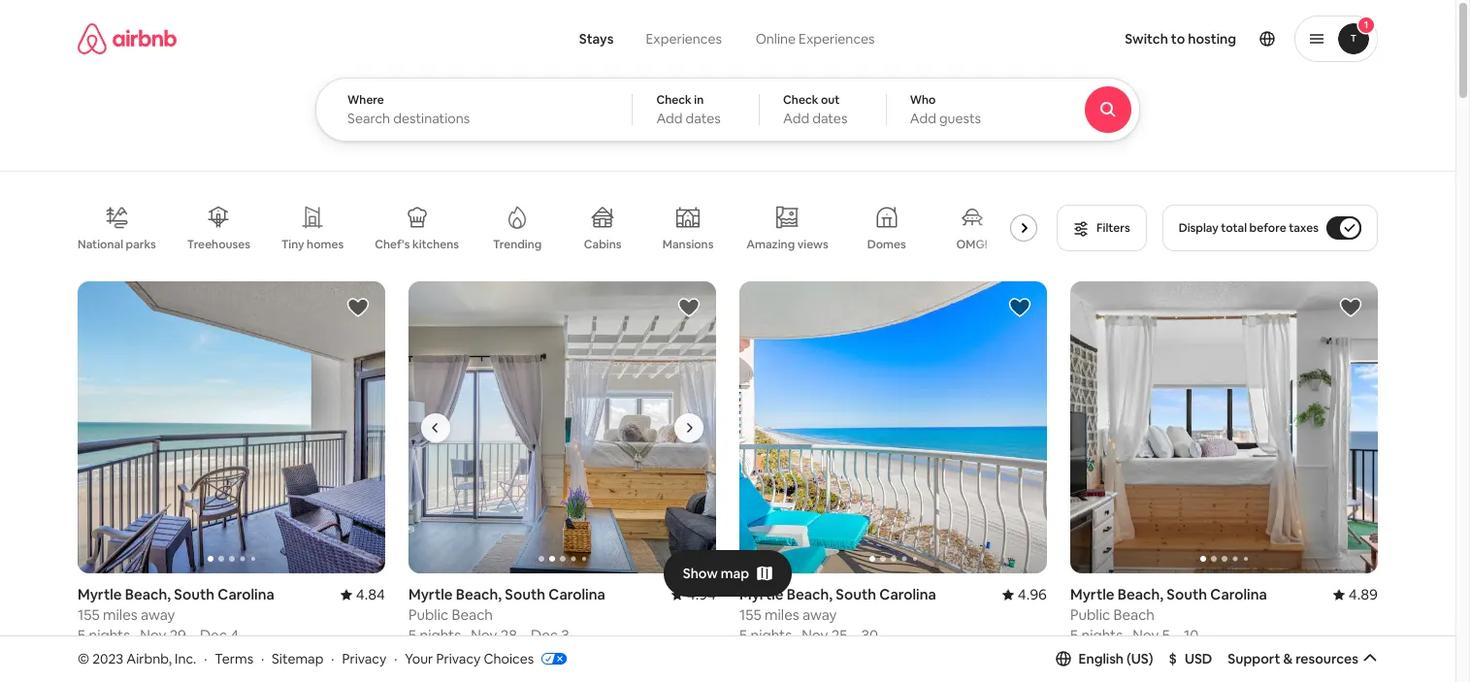 Task type: vqa. For each thing, say whether or not it's contained in the screenshot.
View from the house's terrace. Superlative image
no



Task type: describe. For each thing, give the bounding box(es) containing it.
· left your
[[394, 650, 397, 667]]

check for check in add dates
[[656, 92, 692, 108]]

carolina for myrtle beach, south carolina 155 miles away 5 nights · nov 25 – 30
[[880, 585, 936, 604]]

national
[[78, 237, 123, 252]]

filters button
[[1057, 205, 1147, 251]]

155 for myrtle beach, south carolina 155 miles away 5 nights · nov 25 – 30
[[740, 606, 762, 624]]

switch to hosting
[[1125, 30, 1236, 48]]

25
[[832, 626, 848, 645]]

beach, for 3
[[456, 585, 502, 604]]

to
[[1171, 30, 1185, 48]]

profile element
[[922, 0, 1378, 78]]

4.89 out of 5 average rating image
[[1333, 585, 1378, 604]]

where
[[347, 92, 384, 108]]

experiences inside button
[[646, 30, 722, 48]]

terms link
[[215, 650, 253, 667]]

nov inside myrtle beach, south carolina public beach 5 nights · nov 5 – 10 $719 total before taxes
[[1133, 626, 1159, 645]]

south for 3
[[505, 585, 546, 604]]

add for check out add dates
[[783, 110, 810, 127]]

155 for myrtle beach, south carolina 155 miles away 5 nights · nov 29 – dec 4 $1,227 total before taxes
[[78, 606, 100, 624]]

add inside who add guests
[[910, 110, 936, 127]]

5 inside myrtle beach, south carolina public beach 5 nights · nov 28 – dec 3 $879 total before taxes
[[409, 626, 417, 645]]

none search field containing stays
[[315, 0, 1194, 142]]

1 privacy from the left
[[342, 650, 387, 667]]

dec inside myrtle beach, south carolina 155 miles away 5 nights · nov 29 – dec 4 $1,227 total before taxes
[[200, 626, 227, 645]]

4
[[230, 626, 239, 645]]

what can we help you find? tab list
[[564, 19, 739, 58]]

2 privacy from the left
[[436, 650, 481, 667]]

$ usd
[[1169, 650, 1213, 668]]

total inside myrtle beach, south carolina public beach 5 nights · nov 5 – 10 $719 total before taxes
[[1105, 652, 1136, 671]]

sitemap
[[272, 650, 324, 667]]

$879
[[409, 652, 442, 671]]

homes
[[307, 237, 344, 252]]

sitemap link
[[272, 650, 324, 667]]

total inside myrtle beach, south carolina public beach 5 nights · nov 28 – dec 3 $879 total before taxes
[[446, 652, 477, 671]]

stays button
[[564, 19, 629, 58]]

©
[[78, 650, 89, 667]]

english (us) button
[[1055, 650, 1154, 668]]

4.96 out of 5 average rating image
[[1002, 585, 1047, 604]]

add for check in add dates
[[656, 110, 683, 127]]

nights inside myrtle beach, south carolina public beach 5 nights · nov 28 – dec 3 $879 total before taxes
[[420, 626, 461, 645]]

nights inside myrtle beach, south carolina public beach 5 nights · nov 5 – 10 $719 total before taxes
[[1082, 626, 1123, 645]]

nights inside myrtle beach, south carolina 155 miles away 5 nights · nov 29 – dec 4 $1,227 total before taxes
[[89, 626, 130, 645]]

nov inside 'myrtle beach, south carolina 155 miles away 5 nights · nov 25 – 30'
[[802, 626, 828, 645]]

support & resources
[[1228, 650, 1359, 668]]

carolina for myrtle beach, south carolina public beach 5 nights · nov 5 – 10 $719 total before taxes
[[1211, 585, 1267, 604]]

your
[[405, 650, 433, 667]]

before inside myrtle beach, south carolina public beach 5 nights · nov 28 – dec 3 $879 total before taxes
[[480, 652, 525, 671]]

mansions
[[663, 237, 714, 252]]

$
[[1169, 650, 1177, 668]]

check for check out add dates
[[783, 92, 819, 108]]

south for $719
[[1167, 585, 1208, 604]]

switch
[[1125, 30, 1168, 48]]

· right terms
[[261, 650, 264, 667]]

stays
[[579, 30, 614, 48]]

nights inside 'myrtle beach, south carolina 155 miles away 5 nights · nov 25 – 30'
[[751, 626, 792, 645]]

· left privacy link
[[331, 650, 334, 667]]

total inside display total before taxes button
[[1221, 220, 1247, 236]]

online
[[756, 30, 796, 48]]

omg!
[[957, 237, 988, 252]]

5 5 from the left
[[1162, 626, 1170, 645]]

myrtle beach, south carolina public beach 5 nights · nov 28 – dec 3 $879 total before taxes
[[409, 585, 605, 671]]

· inside myrtle beach, south carolina public beach 5 nights · nov 5 – 10 $719 total before taxes
[[1126, 626, 1130, 645]]

30
[[861, 626, 878, 645]]

show map button
[[664, 550, 792, 597]]

beach, for dec
[[125, 585, 171, 604]]

kitchens
[[412, 237, 459, 252]]

myrtle for myrtle beach, south carolina 155 miles away 5 nights · nov 29 – dec 4 $1,227 total before taxes
[[78, 585, 122, 604]]

online experiences link
[[739, 19, 892, 58]]

public for myrtle beach, south carolina public beach 5 nights · nov 28 – dec 3 $879 total before taxes
[[409, 606, 449, 624]]

support & resources button
[[1228, 650, 1378, 668]]

– inside myrtle beach, south carolina public beach 5 nights · nov 5 – 10 $719 total before taxes
[[1174, 626, 1181, 645]]

guests
[[939, 110, 981, 127]]

add to wishlist: myrtle beach, south carolina image for nov 25 – 30
[[1008, 296, 1032, 319]]

usd
[[1185, 650, 1213, 668]]

(us)
[[1127, 650, 1154, 668]]

filters
[[1097, 220, 1130, 236]]

2 add to wishlist: myrtle beach, south carolina image from the left
[[677, 296, 701, 319]]

airbnb,
[[126, 650, 172, 667]]

choices
[[484, 650, 534, 667]]

parks
[[126, 237, 156, 252]]

– inside 'myrtle beach, south carolina 155 miles away 5 nights · nov 25 – 30'
[[851, 626, 858, 645]]

treehouses
[[187, 237, 250, 252]]

cabins
[[584, 237, 622, 252]]

show map
[[683, 564, 749, 582]]

out
[[821, 92, 840, 108]]

taxes inside button
[[1289, 220, 1319, 236]]

3
[[561, 626, 569, 645]]

stays tab panel
[[315, 78, 1194, 142]]

show
[[683, 564, 718, 582]]

taxes inside myrtle beach, south carolina 155 miles away 5 nights · nov 29 – dec 4 $1,227 total before taxes
[[207, 652, 243, 671]]

© 2023 airbnb, inc. ·
[[78, 650, 207, 667]]

· inside myrtle beach, south carolina public beach 5 nights · nov 28 – dec 3 $879 total before taxes
[[464, 626, 468, 645]]

4.84 out of 5 average rating image
[[340, 585, 385, 604]]

myrtle beach, south carolina 155 miles away 5 nights · nov 29 – dec 4 $1,227 total before taxes
[[78, 585, 274, 671]]

group for myrtle beach, south carolina 155 miles away 5 nights · nov 29 – dec 4 $1,227 total before taxes
[[78, 281, 385, 574]]

28
[[501, 626, 517, 645]]

online experiences
[[756, 30, 875, 48]]

tiny homes
[[282, 237, 344, 252]]

who add guests
[[910, 92, 981, 127]]

views
[[798, 237, 829, 252]]

your privacy choices
[[405, 650, 534, 667]]

before inside myrtle beach, south carolina 155 miles away 5 nights · nov 29 – dec 4 $1,227 total before taxes
[[158, 652, 204, 671]]

display
[[1179, 220, 1219, 236]]

beach for nov 28 – dec 3
[[452, 606, 493, 624]]

hosting
[[1188, 30, 1236, 48]]

national parks
[[78, 237, 156, 252]]

taxes inside myrtle beach, south carolina public beach 5 nights · nov 5 – 10 $719 total before taxes
[[1188, 652, 1224, 671]]

4.94 out of 5 average rating image
[[671, 585, 716, 604]]

carolina for myrtle beach, south carolina public beach 5 nights · nov 28 – dec 3 $879 total before taxes
[[549, 585, 605, 604]]

experiences button
[[629, 19, 739, 58]]

Where field
[[347, 110, 601, 127]]

trending
[[493, 237, 542, 252]]

dec inside myrtle beach, south carolina public beach 5 nights · nov 28 – dec 3 $879 total before taxes
[[531, 626, 558, 645]]

· right inc.
[[204, 650, 207, 667]]

terms
[[215, 650, 253, 667]]

who
[[910, 92, 936, 108]]



Task type: locate. For each thing, give the bounding box(es) containing it.
english (us)
[[1079, 650, 1154, 668]]

carolina inside myrtle beach, south carolina public beach 5 nights · nov 28 – dec 3 $879 total before taxes
[[549, 585, 605, 604]]

before inside myrtle beach, south carolina public beach 5 nights · nov 5 – 10 $719 total before taxes
[[1140, 652, 1185, 671]]

terms · sitemap · privacy
[[215, 650, 387, 667]]

1 beach, from the left
[[125, 585, 171, 604]]

5 down map
[[740, 626, 748, 645]]

· up © 2023 airbnb, inc. ·
[[133, 626, 137, 645]]

privacy left your
[[342, 650, 387, 667]]

nights up '2023'
[[89, 626, 130, 645]]

0 horizontal spatial check
[[656, 92, 692, 108]]

3 nights from the left
[[751, 626, 792, 645]]

myrtle inside myrtle beach, south carolina public beach 5 nights · nov 28 – dec 3 $879 total before taxes
[[409, 585, 453, 604]]

1 nov from the left
[[140, 626, 166, 645]]

· up "your privacy choices"
[[464, 626, 468, 645]]

myrtle up '2023'
[[78, 585, 122, 604]]

5 up $719
[[1071, 626, 1079, 645]]

tiny
[[282, 237, 304, 252]]

0 horizontal spatial public
[[409, 606, 449, 624]]

in
[[694, 92, 704, 108]]

nov up your privacy choices link
[[471, 626, 497, 645]]

your privacy choices link
[[405, 650, 567, 669]]

myrtle inside 'myrtle beach, south carolina 155 miles away 5 nights · nov 25 – 30'
[[740, 585, 784, 604]]

nov inside myrtle beach, south carolina public beach 5 nights · nov 28 – dec 3 $879 total before taxes
[[471, 626, 497, 645]]

4 carolina from the left
[[1211, 585, 1267, 604]]

public inside myrtle beach, south carolina public beach 5 nights · nov 5 – 10 $719 total before taxes
[[1071, 606, 1110, 624]]

dates
[[686, 110, 721, 127], [813, 110, 848, 127]]

2 beach from the left
[[1114, 606, 1155, 624]]

check left in
[[656, 92, 692, 108]]

before inside button
[[1250, 220, 1287, 236]]

– right 28
[[520, 626, 528, 645]]

2 nov from the left
[[471, 626, 497, 645]]

beach, inside 'myrtle beach, south carolina 155 miles away 5 nights · nov 25 – 30'
[[787, 585, 833, 604]]

155 up ©
[[78, 606, 100, 624]]

2 check from the left
[[783, 92, 819, 108]]

before down 28
[[480, 652, 525, 671]]

4 add to wishlist: myrtle beach, south carolina image from the left
[[1339, 296, 1363, 319]]

myrtle down map
[[740, 585, 784, 604]]

0 horizontal spatial 155
[[78, 606, 100, 624]]

1 horizontal spatial check
[[783, 92, 819, 108]]

1 horizontal spatial beach
[[1114, 606, 1155, 624]]

carolina inside myrtle beach, south carolina 155 miles away 5 nights · nov 29 – dec 4 $1,227 total before taxes
[[218, 585, 274, 604]]

beach, inside myrtle beach, south carolina public beach 5 nights · nov 28 – dec 3 $879 total before taxes
[[456, 585, 502, 604]]

carolina
[[218, 585, 274, 604], [549, 585, 605, 604], [880, 585, 936, 604], [1211, 585, 1267, 604]]

south for dec
[[174, 585, 215, 604]]

away for 25
[[803, 606, 837, 624]]

3 beach, from the left
[[787, 585, 833, 604]]

switch to hosting link
[[1113, 18, 1248, 59]]

$719
[[1071, 652, 1102, 671]]

privacy link
[[342, 650, 387, 667]]

1 check from the left
[[656, 92, 692, 108]]

check inside check out add dates
[[783, 92, 819, 108]]

– right 25 at the right of the page
[[851, 626, 858, 645]]

domes
[[867, 237, 906, 252]]

away for 29
[[141, 606, 175, 624]]

miles for 29
[[103, 606, 138, 624]]

south up the 10
[[1167, 585, 1208, 604]]

beach for nov 5 – 10
[[1114, 606, 1155, 624]]

4 nights from the left
[[1082, 626, 1123, 645]]

1
[[1364, 18, 1369, 31]]

amazing
[[746, 237, 795, 252]]

public inside myrtle beach, south carolina public beach 5 nights · nov 28 – dec 3 $879 total before taxes
[[409, 606, 449, 624]]

experiences
[[646, 30, 722, 48], [799, 30, 875, 48]]

south inside myrtle beach, south carolina public beach 5 nights · nov 28 – dec 3 $879 total before taxes
[[505, 585, 546, 604]]

experiences right online
[[799, 30, 875, 48]]

None search field
[[315, 0, 1194, 142]]

1 155 from the left
[[78, 606, 100, 624]]

1 horizontal spatial public
[[1071, 606, 1110, 624]]

1 button
[[1295, 16, 1378, 62]]

4.84
[[356, 585, 385, 604]]

nights
[[89, 626, 130, 645], [420, 626, 461, 645], [751, 626, 792, 645], [1082, 626, 1123, 645]]

carolina inside myrtle beach, south carolina public beach 5 nights · nov 5 – 10 $719 total before taxes
[[1211, 585, 1267, 604]]

add to wishlist: myrtle beach, south carolina image for nov 5 – 10
[[1339, 296, 1363, 319]]

4 5 from the left
[[1071, 626, 1079, 645]]

0 horizontal spatial privacy
[[342, 650, 387, 667]]

1 add from the left
[[656, 110, 683, 127]]

check
[[656, 92, 692, 108], [783, 92, 819, 108]]

· inside 'myrtle beach, south carolina 155 miles away 5 nights · nov 25 – 30'
[[795, 626, 799, 645]]

$1,227
[[78, 652, 121, 671]]

beach, inside myrtle beach, south carolina 155 miles away 5 nights · nov 29 – dec 4 $1,227 total before taxes
[[125, 585, 171, 604]]

1 nights from the left
[[89, 626, 130, 645]]

check left out
[[783, 92, 819, 108]]

1 horizontal spatial 155
[[740, 606, 762, 624]]

1 away from the left
[[141, 606, 175, 624]]

south up 29
[[174, 585, 215, 604]]

4 south from the left
[[1167, 585, 1208, 604]]

2 – from the left
[[520, 626, 528, 645]]

add
[[656, 110, 683, 127], [783, 110, 810, 127], [910, 110, 936, 127]]

beach, up (us)
[[1118, 585, 1164, 604]]

before down 29
[[158, 652, 204, 671]]

nov up airbnb,
[[140, 626, 166, 645]]

add down experiences button
[[656, 110, 683, 127]]

1 horizontal spatial privacy
[[436, 650, 481, 667]]

beach
[[452, 606, 493, 624], [1114, 606, 1155, 624]]

myrtle for myrtle beach, south carolina 155 miles away 5 nights · nov 25 – 30
[[740, 585, 784, 604]]

155 down map
[[740, 606, 762, 624]]

2023
[[92, 650, 123, 667]]

experiences up in
[[646, 30, 722, 48]]

away up 29
[[141, 606, 175, 624]]

2 miles from the left
[[765, 606, 799, 624]]

miles inside 'myrtle beach, south carolina 155 miles away 5 nights · nov 25 – 30'
[[765, 606, 799, 624]]

1 myrtle from the left
[[78, 585, 122, 604]]

south up 28
[[505, 585, 546, 604]]

total right '2023'
[[124, 652, 155, 671]]

before left "usd"
[[1140, 652, 1185, 671]]

group for myrtle beach, south carolina public beach 5 nights · nov 5 – 10 $719 total before taxes
[[1071, 281, 1378, 574]]

privacy
[[342, 650, 387, 667], [436, 650, 481, 667]]

display total before taxes button
[[1162, 205, 1378, 251]]

myrtle inside myrtle beach, south carolina 155 miles away 5 nights · nov 29 – dec 4 $1,227 total before taxes
[[78, 585, 122, 604]]

myrtle inside myrtle beach, south carolina public beach 5 nights · nov 5 – 10 $719 total before taxes
[[1071, 585, 1115, 604]]

0 horizontal spatial dec
[[200, 626, 227, 645]]

before
[[1250, 220, 1287, 236], [158, 652, 204, 671], [480, 652, 525, 671], [1140, 652, 1185, 671]]

4.96
[[1018, 585, 1047, 604]]

2 dates from the left
[[813, 110, 848, 127]]

check out add dates
[[783, 92, 848, 127]]

2 add from the left
[[783, 110, 810, 127]]

miles for 25
[[765, 606, 799, 624]]

chef's kitchens
[[375, 237, 459, 252]]

nights left 25 at the right of the page
[[751, 626, 792, 645]]

– right 29
[[189, 626, 197, 645]]

0 horizontal spatial dates
[[686, 110, 721, 127]]

map
[[721, 564, 749, 582]]

beach,
[[125, 585, 171, 604], [456, 585, 502, 604], [787, 585, 833, 604], [1118, 585, 1164, 604]]

155
[[78, 606, 100, 624], [740, 606, 762, 624]]

3 south from the left
[[836, 585, 877, 604]]

dates for check out add dates
[[813, 110, 848, 127]]

beach, up 28
[[456, 585, 502, 604]]

away inside myrtle beach, south carolina 155 miles away 5 nights · nov 29 – dec 4 $1,227 total before taxes
[[141, 606, 175, 624]]

4 – from the left
[[1174, 626, 1181, 645]]

dates for check in add dates
[[686, 110, 721, 127]]

carolina for myrtle beach, south carolina 155 miles away 5 nights · nov 29 – dec 4 $1,227 total before taxes
[[218, 585, 274, 604]]

–
[[189, 626, 197, 645], [520, 626, 528, 645], [851, 626, 858, 645], [1174, 626, 1181, 645]]

nights up english
[[1082, 626, 1123, 645]]

1 add to wishlist: myrtle beach, south carolina image from the left
[[346, 296, 370, 319]]

add to wishlist: myrtle beach, south carolina image
[[346, 296, 370, 319], [677, 296, 701, 319], [1008, 296, 1032, 319], [1339, 296, 1363, 319]]

total
[[1221, 220, 1247, 236], [124, 652, 155, 671], [446, 652, 477, 671], [1105, 652, 1136, 671]]

1 horizontal spatial dec
[[531, 626, 558, 645]]

· up english (us)
[[1126, 626, 1130, 645]]

3 carolina from the left
[[880, 585, 936, 604]]

public up english
[[1071, 606, 1110, 624]]

4 nov from the left
[[1133, 626, 1159, 645]]

2 nights from the left
[[420, 626, 461, 645]]

5 inside myrtle beach, south carolina 155 miles away 5 nights · nov 29 – dec 4 $1,227 total before taxes
[[78, 626, 86, 645]]

group containing national parks
[[78, 190, 1045, 266]]

away up 25 at the right of the page
[[803, 606, 837, 624]]

total right display
[[1221, 220, 1247, 236]]

dec left 4
[[200, 626, 227, 645]]

2 south from the left
[[505, 585, 546, 604]]

3 – from the left
[[851, 626, 858, 645]]

1 horizontal spatial dates
[[813, 110, 848, 127]]

beach inside myrtle beach, south carolina public beach 5 nights · nov 28 – dec 3 $879 total before taxes
[[452, 606, 493, 624]]

dec
[[200, 626, 227, 645], [531, 626, 558, 645]]

nights up $879 at the bottom left of page
[[420, 626, 461, 645]]

2 public from the left
[[1071, 606, 1110, 624]]

1 – from the left
[[189, 626, 197, 645]]

29
[[170, 626, 186, 645]]

2 experiences from the left
[[799, 30, 875, 48]]

2 horizontal spatial add
[[910, 110, 936, 127]]

south inside myrtle beach, south carolina public beach 5 nights · nov 5 – 10 $719 total before taxes
[[1167, 585, 1208, 604]]

away
[[141, 606, 175, 624], [803, 606, 837, 624]]

resources
[[1296, 650, 1359, 668]]

2 dec from the left
[[531, 626, 558, 645]]

·
[[133, 626, 137, 645], [464, 626, 468, 645], [795, 626, 799, 645], [1126, 626, 1130, 645], [204, 650, 207, 667], [261, 650, 264, 667], [331, 650, 334, 667], [394, 650, 397, 667]]

0 horizontal spatial experiences
[[646, 30, 722, 48]]

· left 25 at the right of the page
[[795, 626, 799, 645]]

1 miles from the left
[[103, 606, 138, 624]]

1 beach from the left
[[452, 606, 493, 624]]

check inside check in add dates
[[656, 92, 692, 108]]

3 add to wishlist: myrtle beach, south carolina image from the left
[[1008, 296, 1032, 319]]

total right $879 at the bottom left of page
[[446, 652, 477, 671]]

miles inside myrtle beach, south carolina 155 miles away 5 nights · nov 29 – dec 4 $1,227 total before taxes
[[103, 606, 138, 624]]

0 horizontal spatial away
[[141, 606, 175, 624]]

public up your
[[409, 606, 449, 624]]

myrtle for myrtle beach, south carolina public beach 5 nights · nov 28 – dec 3 $879 total before taxes
[[409, 585, 453, 604]]

2 155 from the left
[[740, 606, 762, 624]]

2 away from the left
[[803, 606, 837, 624]]

2 beach, from the left
[[456, 585, 502, 604]]

– left the 10
[[1174, 626, 1181, 645]]

1 5 from the left
[[78, 626, 86, 645]]

0 horizontal spatial add
[[656, 110, 683, 127]]

inc.
[[175, 650, 196, 667]]

3 myrtle from the left
[[740, 585, 784, 604]]

– inside myrtle beach, south carolina 155 miles away 5 nights · nov 29 – dec 4 $1,227 total before taxes
[[189, 626, 197, 645]]

myrtle beach, south carolina 155 miles away 5 nights · nov 25 – 30
[[740, 585, 936, 645]]

0 horizontal spatial beach
[[452, 606, 493, 624]]

taxes inside myrtle beach, south carolina public beach 5 nights · nov 28 – dec 3 $879 total before taxes
[[528, 652, 564, 671]]

1 horizontal spatial miles
[[765, 606, 799, 624]]

dates down in
[[686, 110, 721, 127]]

add down online experiences
[[783, 110, 810, 127]]

add down who
[[910, 110, 936, 127]]

beach, for $719
[[1118, 585, 1164, 604]]

3 add from the left
[[910, 110, 936, 127]]

1 carolina from the left
[[218, 585, 274, 604]]

155 inside myrtle beach, south carolina 155 miles away 5 nights · nov 29 – dec 4 $1,227 total before taxes
[[78, 606, 100, 624]]

beach up "your privacy choices"
[[452, 606, 493, 624]]

dates inside check out add dates
[[813, 110, 848, 127]]

dec left 3
[[531, 626, 558, 645]]

check in add dates
[[656, 92, 721, 127]]

total right $719
[[1105, 652, 1136, 671]]

1 experiences from the left
[[646, 30, 722, 48]]

2 5 from the left
[[409, 626, 417, 645]]

1 horizontal spatial add
[[783, 110, 810, 127]]

add inside check out add dates
[[783, 110, 810, 127]]

3 nov from the left
[[802, 626, 828, 645]]

miles
[[103, 606, 138, 624], [765, 606, 799, 624]]

amazing views
[[746, 237, 829, 252]]

4 myrtle from the left
[[1071, 585, 1115, 604]]

myrtle right 4.96
[[1071, 585, 1115, 604]]

5 up ©
[[78, 626, 86, 645]]

south for 30
[[836, 585, 877, 604]]

myrtle for myrtle beach, south carolina public beach 5 nights · nov 5 – 10 $719 total before taxes
[[1071, 585, 1115, 604]]

total inside myrtle beach, south carolina 155 miles away 5 nights · nov 29 – dec 4 $1,227 total before taxes
[[124, 652, 155, 671]]

1 dec from the left
[[200, 626, 227, 645]]

1 dates from the left
[[686, 110, 721, 127]]

carolina inside 'myrtle beach, south carolina 155 miles away 5 nights · nov 25 – 30'
[[880, 585, 936, 604]]

public for myrtle beach, south carolina public beach 5 nights · nov 5 – 10 $719 total before taxes
[[1071, 606, 1110, 624]]

add to wishlist: myrtle beach, south carolina image for nov 29 – dec 4
[[346, 296, 370, 319]]

5 up your
[[409, 626, 417, 645]]

4.94
[[687, 585, 716, 604]]

2 myrtle from the left
[[409, 585, 453, 604]]

2 carolina from the left
[[549, 585, 605, 604]]

– inside myrtle beach, south carolina public beach 5 nights · nov 28 – dec 3 $879 total before taxes
[[520, 626, 528, 645]]

nov inside myrtle beach, south carolina 155 miles away 5 nights · nov 29 – dec 4 $1,227 total before taxes
[[140, 626, 166, 645]]

nov left 25 at the right of the page
[[802, 626, 828, 645]]

1 horizontal spatial experiences
[[799, 30, 875, 48]]

public
[[409, 606, 449, 624], [1071, 606, 1110, 624]]

chef's
[[375, 237, 410, 252]]

taxes
[[1289, 220, 1319, 236], [207, 652, 243, 671], [528, 652, 564, 671], [1188, 652, 1224, 671]]

support
[[1228, 650, 1281, 668]]

miles down show map button
[[765, 606, 799, 624]]

4.89
[[1349, 585, 1378, 604]]

miles up '2023'
[[103, 606, 138, 624]]

1 public from the left
[[409, 606, 449, 624]]

myrtle right the 4.84
[[409, 585, 453, 604]]

dates down out
[[813, 110, 848, 127]]

beach, inside myrtle beach, south carolina public beach 5 nights · nov 5 – 10 $719 total before taxes
[[1118, 585, 1164, 604]]

10
[[1184, 626, 1199, 645]]

group for myrtle beach, south carolina public beach 5 nights · nov 28 – dec 3 $879 total before taxes
[[409, 281, 716, 574]]

beach inside myrtle beach, south carolina public beach 5 nights · nov 5 – 10 $719 total before taxes
[[1114, 606, 1155, 624]]

1 south from the left
[[174, 585, 215, 604]]

away inside 'myrtle beach, south carolina 155 miles away 5 nights · nov 25 – 30'
[[803, 606, 837, 624]]

add inside check in add dates
[[656, 110, 683, 127]]

south inside 'myrtle beach, south carolina 155 miles away 5 nights · nov 25 – 30'
[[836, 585, 877, 604]]

&
[[1283, 650, 1293, 668]]

beach, up 25 at the right of the page
[[787, 585, 833, 604]]

south inside myrtle beach, south carolina 155 miles away 5 nights · nov 29 – dec 4 $1,227 total before taxes
[[174, 585, 215, 604]]

beach, for 30
[[787, 585, 833, 604]]

5 inside 'myrtle beach, south carolina 155 miles away 5 nights · nov 25 – 30'
[[740, 626, 748, 645]]

0 horizontal spatial miles
[[103, 606, 138, 624]]

· inside myrtle beach, south carolina 155 miles away 5 nights · nov 29 – dec 4 $1,227 total before taxes
[[133, 626, 137, 645]]

5 up the $
[[1162, 626, 1170, 645]]

english
[[1079, 650, 1124, 668]]

1 horizontal spatial away
[[803, 606, 837, 624]]

south up 30
[[836, 585, 877, 604]]

dates inside check in add dates
[[686, 110, 721, 127]]

nov up (us)
[[1133, 626, 1159, 645]]

privacy right your
[[436, 650, 481, 667]]

3 5 from the left
[[740, 626, 748, 645]]

before right display
[[1250, 220, 1287, 236]]

display total before taxes
[[1179, 220, 1319, 236]]

4 beach, from the left
[[1118, 585, 1164, 604]]

beach up (us)
[[1114, 606, 1155, 624]]

155 inside 'myrtle beach, south carolina 155 miles away 5 nights · nov 25 – 30'
[[740, 606, 762, 624]]

group
[[78, 190, 1045, 266], [78, 281, 385, 574], [409, 281, 716, 574], [740, 281, 1047, 574], [1071, 281, 1378, 574]]

beach, up 29
[[125, 585, 171, 604]]

myrtle beach, south carolina public beach 5 nights · nov 5 – 10 $719 total before taxes
[[1071, 585, 1267, 671]]



